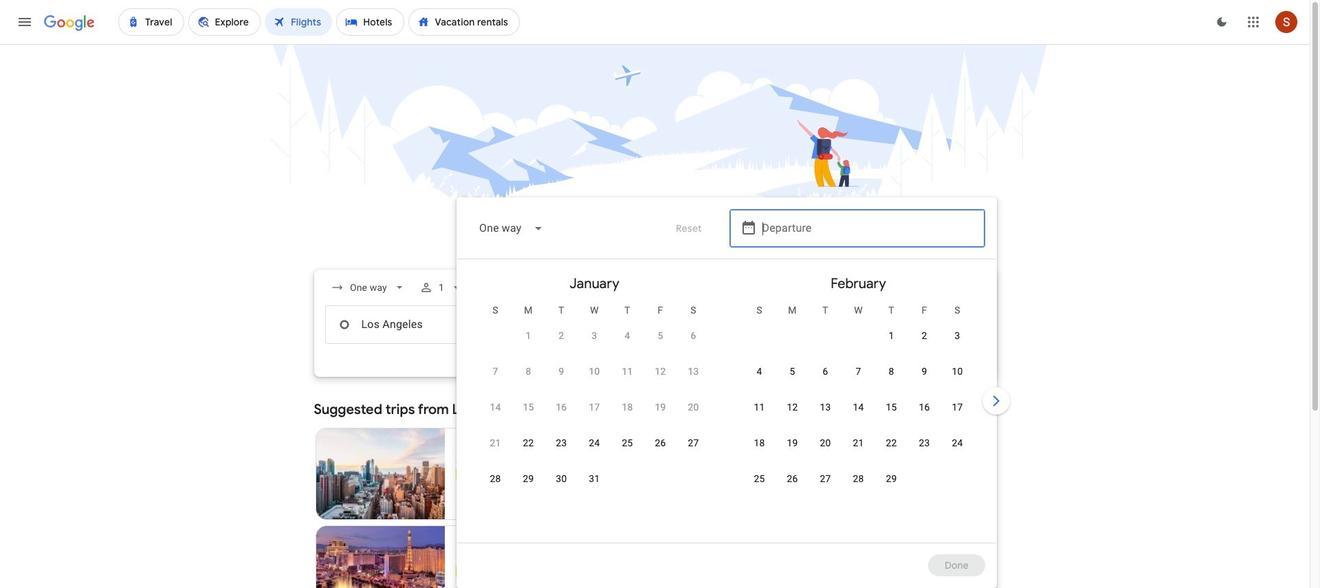 Task type: vqa. For each thing, say whether or not it's contained in the screenshot.
Videos at the left of the page
no



Task type: locate. For each thing, give the bounding box(es) containing it.
thu, feb 8 element
[[889, 365, 895, 378]]

mon, feb 26 element
[[787, 472, 798, 486]]

mon, feb 19 element
[[787, 436, 798, 450]]

sun, jan 21 element
[[490, 436, 501, 450]]

sat, feb 17 element
[[953, 400, 964, 414]]

1 vertical spatial spirit image
[[456, 566, 467, 577]]

spirit image
[[456, 469, 467, 480], [456, 566, 467, 577]]

tue, jan 16 element
[[556, 400, 567, 414]]

row group
[[463, 265, 727, 537], [727, 265, 991, 537]]

tue, feb 6 element
[[823, 365, 829, 378]]

thu, feb 15 element
[[886, 400, 898, 414]]

fri, jan 5 element
[[658, 329, 664, 343]]

Flight search field
[[303, 197, 1013, 588]]

fri, jan 19 element
[[655, 400, 666, 414]]

grid
[[463, 265, 991, 551]]

mon, jan 1 element
[[526, 329, 532, 343]]

sat, jan 20 element
[[688, 400, 699, 414]]

thu, feb 22 element
[[886, 436, 898, 450]]

fri, feb 2 element
[[922, 329, 928, 343]]

row up wed, jan 31 element
[[479, 430, 710, 469]]

mon, feb 5 element
[[790, 365, 796, 378]]

None field
[[468, 212, 555, 245], [325, 275, 412, 300], [468, 212, 555, 245], [325, 275, 412, 300]]

wed, jan 17 element
[[589, 400, 600, 414]]

row up wed, jan 24 element
[[479, 394, 710, 433]]

thu, jan 11 element
[[622, 365, 633, 378]]

sun, feb 11 element
[[754, 400, 765, 414]]

row
[[512, 317, 710, 362], [875, 317, 975, 362], [479, 358, 710, 398], [743, 358, 975, 398], [479, 394, 710, 433], [743, 394, 975, 433], [479, 430, 710, 469], [743, 430, 975, 469], [479, 466, 611, 505], [743, 466, 909, 505]]

sun, feb 4 element
[[757, 365, 763, 378]]

sun, feb 18 element
[[754, 436, 765, 450]]

Departure text field
[[763, 210, 975, 247]]

sun, jan 14 element
[[490, 400, 501, 414]]

tue, feb 20 element
[[820, 436, 832, 450]]

thu, jan 25 element
[[622, 436, 633, 450]]

row up wed, jan 17 element
[[479, 358, 710, 398]]

None text field
[[325, 305, 519, 344]]

thu, feb 29 element
[[886, 472, 898, 486]]

0 vertical spatial spirit image
[[456, 469, 467, 480]]

sat, jan 27 element
[[688, 436, 699, 450]]

thu, jan 4 element
[[625, 329, 631, 343]]

sun, jan 28 element
[[490, 472, 501, 486]]

swap origin and destination. image
[[514, 316, 530, 333]]

2 spirit image from the top
[[456, 566, 467, 577]]

sun, feb 25 element
[[754, 472, 765, 486]]



Task type: describe. For each thing, give the bounding box(es) containing it.
wed, jan 10 element
[[589, 365, 600, 378]]

wed, jan 3 element
[[592, 329, 598, 343]]

mon, feb 12 element
[[787, 400, 798, 414]]

main menu image
[[17, 14, 33, 30]]

row up wed, feb 14 'element'
[[743, 358, 975, 398]]

fri, feb 16 element
[[919, 400, 931, 414]]

1 row group from the left
[[463, 265, 727, 537]]

mon, jan 15 element
[[523, 400, 534, 414]]

tue, feb 13 element
[[820, 400, 832, 414]]

fri, jan 12 element
[[655, 365, 666, 378]]

thu, jan 18 element
[[622, 400, 633, 414]]

sun, jan 7 element
[[493, 365, 498, 378]]

tue, feb 27 element
[[820, 472, 832, 486]]

row up wed, jan 10 element
[[512, 317, 710, 362]]

row up the fri, feb 9 element
[[875, 317, 975, 362]]

mon, jan 22 element
[[523, 436, 534, 450]]

row down "tue, feb 20" element
[[743, 466, 909, 505]]

thu, feb 1 element
[[889, 329, 895, 343]]

mon, jan 29 element
[[523, 472, 534, 486]]

tue, jan 9 element
[[559, 365, 565, 378]]

tue, jan 30 element
[[556, 472, 567, 486]]

wed, feb 14 element
[[853, 400, 865, 414]]

fri, feb 23 element
[[919, 436, 931, 450]]

wed, feb 28 element
[[853, 472, 865, 486]]

2 row group from the left
[[727, 265, 991, 537]]

row up wed, feb 21 element
[[743, 394, 975, 433]]

grid inside flight search field
[[463, 265, 991, 551]]

sat, jan 13 element
[[688, 365, 699, 378]]

fri, jan 26 element
[[655, 436, 666, 450]]

wed, jan 24 element
[[589, 436, 600, 450]]

sat, feb 10 element
[[953, 365, 964, 378]]

tue, jan 2 element
[[559, 329, 565, 343]]

wed, feb 21 element
[[853, 436, 865, 450]]

tue, jan 23 element
[[556, 436, 567, 450]]

sat, jan 6 element
[[691, 329, 697, 343]]

next image
[[980, 385, 1013, 418]]

wed, feb 7 element
[[856, 365, 862, 378]]

suggested trips from los angeles region
[[314, 394, 997, 588]]

mon, jan 8 element
[[526, 365, 532, 378]]

change appearance image
[[1206, 6, 1239, 39]]

fri, feb 9 element
[[922, 365, 928, 378]]

sat, feb 3 element
[[955, 329, 961, 343]]

Departure text field
[[763, 306, 975, 343]]

wed, jan 31 element
[[589, 472, 600, 486]]

row up wed, feb 28 element
[[743, 430, 975, 469]]

row down mon, jan 22 element
[[479, 466, 611, 505]]

1 spirit image from the top
[[456, 469, 467, 480]]

sat, feb 24 element
[[953, 436, 964, 450]]



